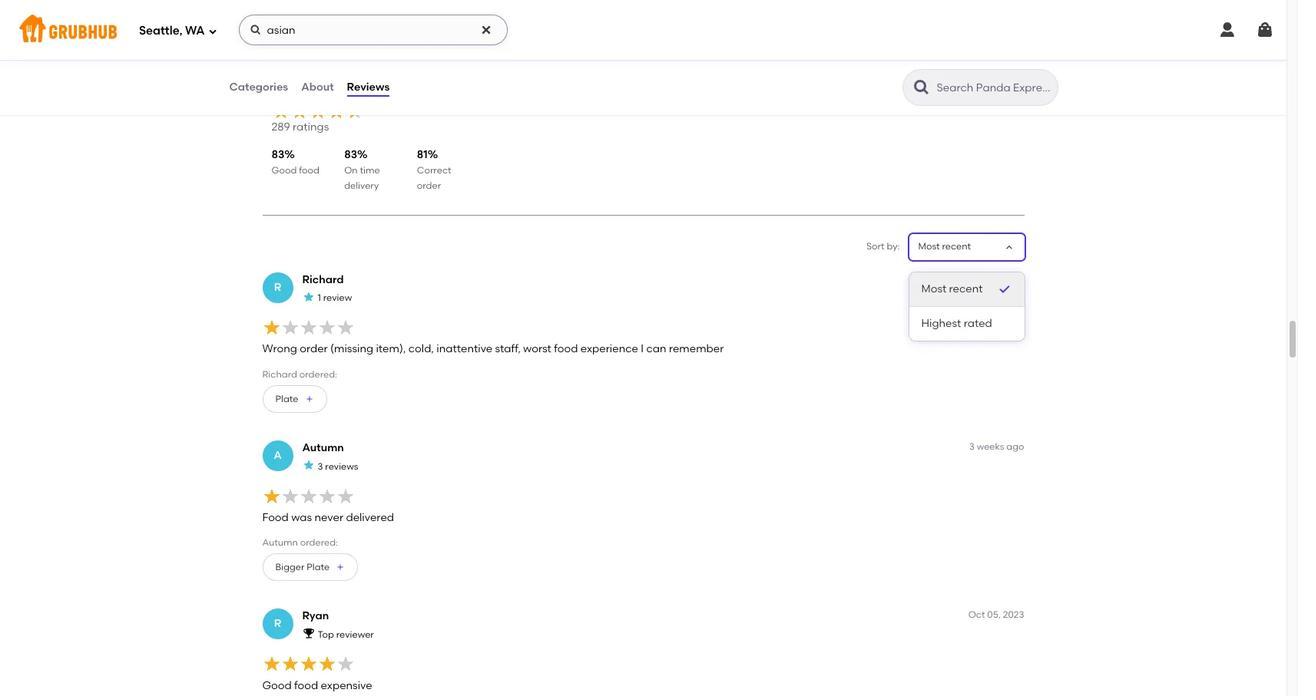 Task type: vqa. For each thing, say whether or not it's contained in the screenshot.
ordered: to the top
yes



Task type: locate. For each thing, give the bounding box(es) containing it.
worst
[[523, 343, 551, 356]]

highest
[[921, 317, 961, 330]]

bigger plate button
[[262, 554, 358, 582]]

0 vertical spatial r
[[274, 281, 281, 294]]

1 vertical spatial plate
[[307, 562, 330, 573]]

rated
[[964, 317, 992, 330]]

food right worst
[[554, 343, 578, 356]]

sort
[[866, 242, 885, 252]]

0 horizontal spatial 83
[[272, 148, 284, 161]]

autumn up 3 reviews
[[302, 442, 344, 455]]

1 vertical spatial autumn
[[262, 538, 298, 548]]

r left 'trophy icon' on the left
[[274, 618, 281, 631]]

wrong
[[262, 343, 297, 356]]

plus icon image
[[305, 395, 314, 404], [336, 563, 345, 572]]

0 horizontal spatial plate
[[275, 394, 298, 404]]

ordered: for order
[[299, 369, 337, 380]]

81
[[417, 148, 428, 161]]

1 vertical spatial most recent
[[921, 283, 983, 296]]

most recent
[[918, 242, 971, 252], [921, 283, 983, 296]]

good down 289
[[272, 165, 297, 176]]

star icon image for autumn
[[302, 460, 315, 472]]

ago for food was never delivered
[[1006, 442, 1024, 452]]

1 review
[[318, 293, 352, 304]]

most recent inside 'option'
[[921, 283, 983, 296]]

delivered
[[346, 511, 394, 524]]

1 vertical spatial good
[[262, 680, 292, 693]]

1 horizontal spatial richard
[[302, 273, 344, 286]]

autumn down food
[[262, 538, 298, 548]]

ryan
[[302, 610, 329, 623]]

most recent up 2
[[918, 242, 971, 252]]

1 vertical spatial ago
[[1006, 442, 1024, 452]]

3 for 3 reviews
[[318, 461, 323, 472]]

food left expensive
[[294, 680, 318, 693]]

1 weeks from the top
[[977, 273, 1004, 284]]

autumn  ordered:
[[262, 538, 338, 548]]

1 vertical spatial recent
[[949, 283, 983, 296]]

1 83 from the left
[[272, 148, 284, 161]]

plus icon image for never
[[336, 563, 345, 572]]

1 horizontal spatial order
[[417, 181, 441, 191]]

reviewer
[[336, 630, 374, 640]]

plate right "bigger"
[[307, 562, 330, 573]]

good
[[272, 165, 297, 176], [262, 680, 292, 693]]

289 ratings
[[272, 121, 329, 134]]

0 horizontal spatial 3
[[318, 461, 323, 472]]

1 horizontal spatial 3
[[969, 442, 975, 452]]

1 vertical spatial richard
[[262, 369, 297, 380]]

83 up the on
[[344, 148, 357, 161]]

richard for richard
[[302, 273, 344, 286]]

food left the on
[[299, 165, 319, 176]]

0 horizontal spatial autumn
[[262, 538, 298, 548]]

2 weeks ago
[[969, 273, 1024, 284]]

plate
[[275, 394, 298, 404], [307, 562, 330, 573]]

1
[[318, 293, 321, 304]]

1 star icon image from the top
[[302, 291, 315, 303]]

0 vertical spatial 3
[[969, 442, 975, 452]]

1 r from the top
[[274, 281, 281, 294]]

richard ordered:
[[262, 369, 337, 380]]

about button
[[300, 60, 335, 115]]

83 down 289
[[272, 148, 284, 161]]

0 vertical spatial food
[[299, 165, 319, 176]]

0 horizontal spatial plus icon image
[[305, 395, 314, 404]]

plus icon image right bigger plate
[[336, 563, 345, 572]]

1 vertical spatial ordered:
[[300, 538, 338, 548]]

richard
[[302, 273, 344, 286], [262, 369, 297, 380]]

recent up 2
[[942, 242, 971, 252]]

0 vertical spatial plus icon image
[[305, 395, 314, 404]]

ordered:
[[299, 369, 337, 380], [300, 538, 338, 548]]

(missing
[[330, 343, 373, 356]]

experience
[[580, 343, 638, 356]]

express
[[449, 77, 520, 100]]

caret down icon image
[[1003, 241, 1015, 254]]

0 vertical spatial recent
[[942, 242, 971, 252]]

richard up 1
[[302, 273, 344, 286]]

reviews
[[325, 461, 358, 472]]

oct
[[968, 610, 985, 621]]

about
[[301, 81, 334, 94]]

r left 1
[[274, 281, 281, 294]]

reviews right about
[[347, 81, 390, 94]]

most recent up highest rated
[[921, 283, 983, 296]]

0 horizontal spatial richard
[[262, 369, 297, 380]]

most
[[918, 242, 940, 252], [921, 283, 946, 296]]

plate down 'richard ordered:'
[[275, 394, 298, 404]]

plus icon image inside plate button
[[305, 395, 314, 404]]

svg image
[[1218, 21, 1237, 39], [1256, 21, 1274, 39], [480, 24, 492, 36], [208, 26, 217, 36]]

1 vertical spatial r
[[274, 618, 281, 631]]

r
[[274, 281, 281, 294], [274, 618, 281, 631]]

recent up highest rated
[[949, 283, 983, 296]]

0 vertical spatial most recent
[[918, 242, 971, 252]]

star icon image left 1
[[302, 291, 315, 303]]

0 vertical spatial weeks
[[977, 273, 1004, 284]]

plate button
[[262, 386, 327, 413]]

oct 05, 2023
[[968, 610, 1024, 621]]

for
[[352, 77, 378, 100]]

by:
[[887, 242, 900, 252]]

r for ryan
[[274, 618, 281, 631]]

reviews button
[[346, 60, 390, 115]]

83
[[272, 148, 284, 161], [344, 148, 357, 161]]

2 weeks from the top
[[977, 442, 1004, 452]]

2023
[[1003, 610, 1024, 621]]

most right by:
[[918, 242, 940, 252]]

richard down "wrong"
[[262, 369, 297, 380]]

most up highest
[[921, 283, 946, 296]]

1 vertical spatial 3
[[318, 461, 323, 472]]

panda
[[383, 77, 444, 100]]

cold,
[[408, 343, 434, 356]]

0 vertical spatial autumn
[[302, 442, 344, 455]]

3
[[969, 442, 975, 452], [318, 461, 323, 472]]

order up 'richard ordered:'
[[300, 343, 328, 356]]

food inside 83 good food
[[299, 165, 319, 176]]

2 83 from the left
[[344, 148, 357, 161]]

can
[[646, 343, 666, 356]]

1 ago from the top
[[1006, 273, 1024, 284]]

1 horizontal spatial plate
[[307, 562, 330, 573]]

star icon image
[[302, 291, 315, 303], [302, 460, 315, 472]]

ordered: up bigger plate button
[[300, 538, 338, 548]]

most inside field
[[918, 242, 940, 252]]

recent
[[942, 242, 971, 252], [949, 283, 983, 296]]

staff,
[[495, 343, 521, 356]]

1 vertical spatial most
[[921, 283, 946, 296]]

81 correct order
[[417, 148, 451, 191]]

good left expensive
[[262, 680, 292, 693]]

autumn for autumn
[[302, 442, 344, 455]]

0 vertical spatial order
[[417, 181, 441, 191]]

review
[[323, 293, 352, 304]]

reviews for reviews for panda express
[[272, 77, 348, 100]]

2 star icon image from the top
[[302, 460, 315, 472]]

0 vertical spatial plate
[[275, 394, 298, 404]]

0 vertical spatial star icon image
[[302, 291, 315, 303]]

2
[[969, 273, 975, 284]]

wrong order (missing item), cold, inattentive staff, worst food experience i can remember
[[262, 343, 724, 356]]

weeks
[[977, 273, 1004, 284], [977, 442, 1004, 452]]

83 for 83 good food
[[272, 148, 284, 161]]

0 vertical spatial ago
[[1006, 273, 1024, 284]]

1 vertical spatial plus icon image
[[336, 563, 345, 572]]

expensive
[[321, 680, 372, 693]]

star icon image left 3 reviews
[[302, 460, 315, 472]]

plus icon image inside bigger plate button
[[336, 563, 345, 572]]

reviews for reviews
[[347, 81, 390, 94]]

1 vertical spatial order
[[300, 343, 328, 356]]

reviews inside reviews button
[[347, 81, 390, 94]]

weeks for wrong order (missing item), cold, inattentive staff, worst food experience i can remember
[[977, 273, 1004, 284]]

0 vertical spatial most
[[918, 242, 940, 252]]

autumn
[[302, 442, 344, 455], [262, 538, 298, 548]]

order
[[417, 181, 441, 191], [300, 343, 328, 356]]

reviews up ratings
[[272, 77, 348, 100]]

0 vertical spatial good
[[272, 165, 297, 176]]

order down correct
[[417, 181, 441, 191]]

Search Panda Express search field
[[935, 81, 1053, 95]]

1 horizontal spatial 83
[[344, 148, 357, 161]]

1 horizontal spatial autumn
[[302, 442, 344, 455]]

Sort by: field
[[918, 241, 971, 254]]

never
[[314, 511, 343, 524]]

plate inside plate button
[[275, 394, 298, 404]]

main navigation navigation
[[0, 0, 1287, 60]]

ago
[[1006, 273, 1024, 284], [1006, 442, 1024, 452]]

1 horizontal spatial plus icon image
[[336, 563, 345, 572]]

1 vertical spatial star icon image
[[302, 460, 315, 472]]

good food expensive
[[262, 680, 372, 693]]

83 inside 83 good food
[[272, 148, 284, 161]]

2 r from the top
[[274, 618, 281, 631]]

0 vertical spatial richard
[[302, 273, 344, 286]]

seattle,
[[139, 24, 182, 37]]

reviews
[[272, 77, 348, 100], [347, 81, 390, 94]]

83 inside 83 on time delivery
[[344, 148, 357, 161]]

0 vertical spatial ordered:
[[299, 369, 337, 380]]

2 ago from the top
[[1006, 442, 1024, 452]]

ratings
[[293, 121, 329, 134]]

83 good food
[[272, 148, 319, 176]]

ordered: up plate button
[[299, 369, 337, 380]]

item),
[[376, 343, 406, 356]]

plus icon image down 'richard ordered:'
[[305, 395, 314, 404]]

bigger plate
[[275, 562, 330, 573]]

food
[[299, 165, 319, 176], [554, 343, 578, 356], [294, 680, 318, 693]]

1 vertical spatial weeks
[[977, 442, 1004, 452]]

star icon image for richard
[[302, 291, 315, 303]]

food
[[262, 511, 289, 524]]



Task type: describe. For each thing, give the bounding box(es) containing it.
food was never delivered
[[262, 511, 394, 524]]

search icon image
[[912, 78, 931, 97]]

3 reviews
[[318, 461, 358, 472]]

1 vertical spatial food
[[554, 343, 578, 356]]

inattentive
[[437, 343, 493, 356]]

0 horizontal spatial order
[[300, 343, 328, 356]]

highest rated
[[921, 317, 992, 330]]

remember
[[669, 343, 724, 356]]

05,
[[987, 610, 1001, 621]]

wa
[[185, 24, 205, 37]]

ordered: for was
[[300, 538, 338, 548]]

autumn for autumn  ordered:
[[262, 538, 298, 548]]

83 for 83 on time delivery
[[344, 148, 357, 161]]

a
[[274, 449, 282, 462]]

check icon image
[[997, 282, 1012, 297]]

categories
[[229, 81, 288, 94]]

r for richard
[[274, 281, 281, 294]]

richard for richard ordered:
[[262, 369, 297, 380]]

was
[[291, 511, 312, 524]]

correct
[[417, 165, 451, 176]]

83 on time delivery
[[344, 148, 380, 191]]

delivery
[[344, 181, 379, 191]]

i
[[641, 343, 644, 356]]

svg image
[[249, 24, 262, 36]]

categories button
[[229, 60, 289, 115]]

ago for wrong order (missing item), cold, inattentive staff, worst food experience i can remember
[[1006, 273, 1024, 284]]

sort by:
[[866, 242, 900, 252]]

plate inside bigger plate button
[[307, 562, 330, 573]]

most inside 'option'
[[921, 283, 946, 296]]

3 weeks ago
[[969, 442, 1024, 452]]

trophy icon image
[[302, 628, 315, 640]]

bigger
[[275, 562, 304, 573]]

reviews for panda express
[[272, 77, 520, 100]]

plus icon image for (missing
[[305, 395, 314, 404]]

recent inside field
[[942, 242, 971, 252]]

on
[[344, 165, 358, 176]]

Search for food, convenience, alcohol... search field
[[239, 15, 507, 45]]

good inside 83 good food
[[272, 165, 297, 176]]

289
[[272, 121, 290, 134]]

top reviewer
[[318, 630, 374, 640]]

recent inside 'option'
[[949, 283, 983, 296]]

2 vertical spatial food
[[294, 680, 318, 693]]

top
[[318, 630, 334, 640]]

3 for 3 weeks ago
[[969, 442, 975, 452]]

weeks for food was never delivered
[[977, 442, 1004, 452]]

most recent option
[[909, 273, 1024, 307]]

order inside 81 correct order
[[417, 181, 441, 191]]

time
[[360, 165, 380, 176]]

seattle, wa
[[139, 24, 205, 37]]



